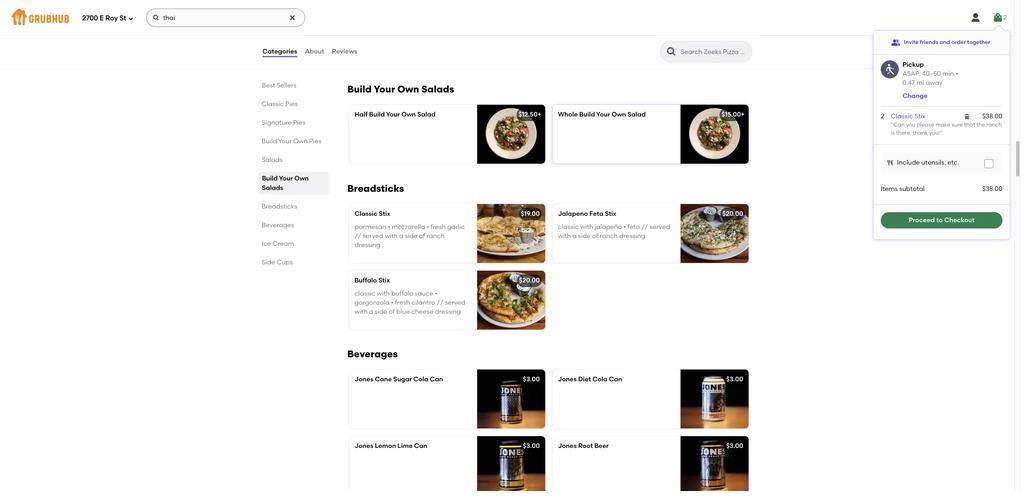Task type: vqa. For each thing, say whether or not it's contained in the screenshot.
top Classic Stix
yes



Task type: locate. For each thing, give the bounding box(es) containing it.
0 horizontal spatial $20.00
[[519, 277, 540, 285]]

ranch inside " can you please make sure that the ranch is there, thank you!
[[987, 122, 1002, 128]]

dressing down parmesan
[[355, 242, 381, 249]]

svg image inside tooltip
[[964, 113, 971, 120]]

your up "half build your own salad"
[[374, 84, 395, 95]]

classic with jalapeño  •  feta // served with a side of ranch dressing
[[558, 223, 670, 240]]

1 vertical spatial //
[[355, 232, 361, 240]]

build your own salads
[[347, 84, 454, 95], [262, 175, 309, 192]]

whole build your own salad
[[558, 111, 646, 119]]

pies
[[286, 100, 298, 108], [293, 119, 306, 127], [309, 138, 322, 145]]

0 horizontal spatial classic
[[355, 290, 376, 298]]

svg image right st
[[128, 16, 134, 21]]

2 vertical spatial classic
[[355, 210, 377, 218]]

0 vertical spatial //
[[642, 223, 648, 231]]

1 horizontal spatial of
[[419, 232, 425, 240]]

half build your own salad image
[[477, 105, 545, 164]]

dressing down feta
[[620, 232, 645, 240]]

0 horizontal spatial cola
[[414, 376, 428, 384]]

classic stix up parmesan
[[355, 210, 390, 218]]

0 vertical spatial beverages
[[262, 222, 294, 229]]

jones lemon lime can image
[[477, 437, 545, 492]]

classic
[[558, 223, 579, 231], [355, 290, 376, 298]]

1 horizontal spatial classic stix
[[891, 113, 926, 120]]

0 horizontal spatial side
[[375, 308, 387, 316]]

classic for classic with jalapeño  •  feta // served with a side of ranch dressing
[[558, 223, 579, 231]]

dressing inside parmesan •  mozzarella • fresh garlic // served with a side of ranch dressing
[[355, 242, 381, 249]]

2 vertical spatial salads
[[262, 184, 283, 192]]

1 horizontal spatial +
[[741, 111, 745, 119]]

0 horizontal spatial build your own salads
[[262, 175, 309, 192]]

ranch
[[987, 122, 1002, 128], [427, 232, 445, 240], [600, 232, 618, 240]]

build right half
[[369, 111, 385, 119]]

1 horizontal spatial a
[[399, 232, 403, 240]]

0 horizontal spatial of
[[389, 308, 395, 316]]

1 $38.00 from the top
[[983, 113, 1003, 120]]

1 horizontal spatial svg image
[[964, 113, 971, 120]]

1 horizontal spatial ranch
[[600, 232, 618, 240]]

1 horizontal spatial served
[[445, 299, 466, 307]]

18th green image
[[477, 6, 545, 65]]

your inside build your own salads
[[279, 175, 293, 183]]

0 vertical spatial pies
[[286, 100, 298, 108]]

$3.00 for jones root beer
[[727, 443, 743, 451]]

2 vertical spatial dressing
[[435, 308, 461, 316]]

classic stix
[[891, 113, 926, 120], [355, 210, 390, 218]]

• left feta
[[624, 223, 626, 231]]

// inside classic with jalapeño  •  feta // served with a side of ranch dressing
[[642, 223, 648, 231]]

can right lime
[[414, 443, 427, 451]]

garlic
[[447, 223, 465, 231]]

1 vertical spatial $38.00
[[983, 185, 1003, 193]]

classic up signature
[[262, 100, 284, 108]]

beverages up cane
[[347, 349, 398, 360]]

1 horizontal spatial 2
[[1004, 14, 1007, 21]]

classic for 'classic pies' tab
[[262, 100, 284, 108]]

0 vertical spatial breadsticks
[[347, 183, 404, 195]]

your
[[374, 84, 395, 95], [386, 111, 400, 119], [597, 111, 610, 119], [279, 138, 292, 145], [279, 175, 293, 183]]

• inside the pickup asap, 40–50 min • 0.47 mi away
[[956, 70, 959, 77]]

0 vertical spatial classic stix
[[891, 113, 926, 120]]

svg image
[[993, 12, 1004, 23], [153, 14, 160, 21], [964, 113, 971, 120]]

1 horizontal spatial salad
[[628, 111, 646, 119]]

items subtotal
[[881, 185, 925, 193]]

0 vertical spatial "
[[891, 122, 894, 128]]

classic inside classic with jalapeño  •  feta // served with a side of ranch dressing
[[558, 223, 579, 231]]

1 horizontal spatial build your own salads
[[347, 84, 454, 95]]

1 horizontal spatial breadsticks
[[347, 183, 404, 195]]

salad for half build your own salad
[[417, 111, 436, 119]]

//
[[642, 223, 648, 231], [355, 232, 361, 240], [437, 299, 444, 307]]

side
[[405, 232, 418, 240], [578, 232, 591, 240], [375, 308, 387, 316]]

0 horizontal spatial served
[[363, 232, 383, 240]]

can inside " can you please make sure that the ranch is there, thank you!
[[894, 122, 905, 128]]

best sellers
[[262, 82, 297, 89]]

about
[[305, 48, 324, 55]]

• inside classic with jalapeño  •  feta // served with a side of ranch dressing
[[624, 223, 626, 231]]

1 horizontal spatial //
[[437, 299, 444, 307]]

can right diet
[[609, 376, 622, 384]]

please
[[917, 122, 935, 128]]

2 horizontal spatial classic
[[891, 113, 913, 120]]

0 horizontal spatial //
[[355, 232, 361, 240]]

1 vertical spatial "
[[940, 130, 943, 136]]

breadsticks up beverages tab
[[262, 203, 298, 211]]

classic with buffalo sauce  • gorgonzola  •  fresh cilantro // served with a side of blue cheese dressing
[[355, 290, 466, 316]]

pies up salads tab
[[309, 138, 322, 145]]

jones cane sugar cola can
[[355, 376, 443, 384]]

signature pies tab
[[262, 118, 326, 128]]

2 + from the left
[[741, 111, 745, 119]]

feta
[[590, 210, 604, 218]]

0 horizontal spatial classic
[[262, 100, 284, 108]]

1 vertical spatial $20.00
[[519, 277, 540, 285]]

svg image left 'include'
[[887, 159, 894, 167]]

salads inside tab
[[262, 156, 283, 164]]

0 horizontal spatial classic stix
[[355, 210, 390, 218]]

1 horizontal spatial classic
[[558, 223, 579, 231]]

classic inside 'classic pies' tab
[[262, 100, 284, 108]]

1 vertical spatial 2
[[881, 113, 885, 120]]

// right feta
[[642, 223, 648, 231]]

people icon image
[[891, 38, 901, 47]]

1 vertical spatial pies
[[293, 119, 306, 127]]

build
[[347, 84, 372, 95], [369, 111, 385, 119], [580, 111, 595, 119], [262, 138, 277, 145], [262, 175, 278, 183]]

side cups tab
[[262, 258, 326, 268]]

2 vertical spatial served
[[445, 299, 466, 307]]

classic
[[262, 100, 284, 108], [891, 113, 913, 120], [355, 210, 377, 218]]

2 horizontal spatial svg image
[[993, 12, 1004, 23]]

best sellers tab
[[262, 81, 326, 90]]

classic up parmesan
[[355, 210, 377, 218]]

a inside classic with jalapeño  •  feta // served with a side of ranch dressing
[[573, 232, 577, 240]]

" down make
[[940, 130, 943, 136]]

with up gorgonzola
[[377, 290, 390, 298]]

$3.00
[[523, 376, 540, 384], [727, 376, 743, 384], [523, 443, 540, 451], [727, 443, 743, 451]]

• right the "mozzarella"
[[427, 223, 429, 231]]

breadsticks up parmesan
[[347, 183, 404, 195]]

side down the 'jalapeno feta stix'
[[578, 232, 591, 240]]

classic stix link
[[891, 113, 926, 120]]

a down gorgonzola
[[369, 308, 373, 316]]

// right cilantro on the bottom
[[437, 299, 444, 307]]

2 horizontal spatial of
[[592, 232, 598, 240]]

0 horizontal spatial breadsticks
[[262, 203, 298, 211]]

0 vertical spatial served
[[650, 223, 670, 231]]

1 vertical spatial dressing
[[355, 242, 381, 249]]

0 horizontal spatial beverages
[[262, 222, 294, 229]]

0 vertical spatial dressing
[[620, 232, 645, 240]]

" inside " can you please make sure that the ranch is there, thank you!
[[891, 122, 894, 128]]

0 horizontal spatial 2
[[881, 113, 885, 120]]

0 horizontal spatial dressing
[[355, 242, 381, 249]]

a down the jalapeno
[[573, 232, 577, 240]]

gorgonzola
[[355, 299, 390, 307]]

together
[[967, 39, 991, 46]]

make
[[936, 122, 951, 128]]

jones left lemon
[[355, 443, 373, 451]]

can up there,
[[894, 122, 905, 128]]

0 vertical spatial 2
[[1004, 14, 1007, 21]]

0 horizontal spatial +
[[538, 111, 542, 119]]

jalapeño
[[595, 223, 622, 231]]

jones for jones diet cola can
[[558, 376, 577, 384]]

classic up gorgonzola
[[355, 290, 376, 298]]

build your own salads down salads tab
[[262, 175, 309, 192]]

served right cilantro on the bottom
[[445, 299, 466, 307]]

jones left "root"
[[558, 443, 577, 451]]

beverages
[[262, 222, 294, 229], [347, 349, 398, 360]]

thank
[[913, 130, 928, 136]]

with down the "mozzarella"
[[385, 232, 398, 240]]

cream
[[273, 240, 294, 248]]

2 horizontal spatial //
[[642, 223, 648, 231]]

0 horizontal spatial "
[[891, 122, 894, 128]]

tooltip
[[874, 25, 1010, 240]]

build down signature
[[262, 138, 277, 145]]

1 horizontal spatial "
[[940, 130, 943, 136]]

own inside build your own salads tab
[[294, 175, 309, 183]]

side down the "mozzarella"
[[405, 232, 418, 240]]

svg image inside 2 button
[[993, 12, 1004, 23]]

// down parmesan
[[355, 232, 361, 240]]

jones left cane
[[355, 376, 373, 384]]

1 vertical spatial breadsticks
[[262, 203, 298, 211]]

breadsticks
[[347, 183, 404, 195], [262, 203, 298, 211]]

2 inside button
[[1004, 14, 1007, 21]]

0 vertical spatial fresh
[[431, 223, 446, 231]]

invite friends and order together button
[[891, 35, 991, 51]]

a down the "mozzarella"
[[399, 232, 403, 240]]

breadsticks inside tab
[[262, 203, 298, 211]]

jones diet cola can
[[558, 376, 622, 384]]

whole
[[558, 111, 578, 119]]

1 vertical spatial classic
[[891, 113, 913, 120]]

0 horizontal spatial salad
[[417, 111, 436, 119]]

build down salads tab
[[262, 175, 278, 183]]

jones left diet
[[558, 376, 577, 384]]

2 horizontal spatial dressing
[[620, 232, 645, 240]]

friends
[[920, 39, 939, 46]]

2 horizontal spatial ranch
[[987, 122, 1002, 128]]

2 salad from the left
[[628, 111, 646, 119]]

1 vertical spatial fresh
[[395, 299, 410, 307]]

with down the 'jalapeno feta stix'
[[581, 223, 593, 231]]

$19.00
[[521, 210, 540, 218]]

of
[[419, 232, 425, 240], [592, 232, 598, 240], [389, 308, 395, 316]]

build your own salads inside tab
[[262, 175, 309, 192]]

2 $38.00 from the top
[[983, 185, 1003, 193]]

2 horizontal spatial served
[[650, 223, 670, 231]]

0 horizontal spatial a
[[369, 308, 373, 316]]

categories button
[[262, 35, 298, 68]]

0 vertical spatial $38.00
[[983, 113, 1003, 120]]

cups
[[277, 259, 293, 267]]

salad for whole build your own salad
[[628, 111, 646, 119]]

cola right sugar
[[414, 376, 428, 384]]

order
[[952, 39, 966, 46]]

etc.
[[948, 159, 959, 167]]

1 vertical spatial classic
[[355, 290, 376, 298]]

served
[[650, 223, 670, 231], [363, 232, 383, 240], [445, 299, 466, 307]]

side
[[262, 259, 275, 267]]

1 vertical spatial classic stix
[[355, 210, 390, 218]]

your right half
[[386, 111, 400, 119]]

1 horizontal spatial fresh
[[431, 223, 446, 231]]

include utensils, etc.
[[897, 159, 959, 167]]

of down jalapeño
[[592, 232, 598, 240]]

0 vertical spatial classic
[[558, 223, 579, 231]]

jones root beer image
[[681, 437, 749, 492]]

your down salads tab
[[279, 175, 293, 183]]

of left blue
[[389, 308, 395, 316]]

1 horizontal spatial $20.00
[[723, 210, 743, 218]]

own
[[397, 84, 419, 95], [402, 111, 416, 119], [612, 111, 626, 119], [294, 138, 308, 145], [294, 175, 309, 183]]

to
[[937, 217, 943, 224]]

fresh left garlic
[[431, 223, 446, 231]]

// inside "classic with buffalo sauce  • gorgonzola  •  fresh cilantro // served with a side of blue cheese dressing"
[[437, 299, 444, 307]]

2 vertical spatial //
[[437, 299, 444, 307]]

fresh down buffalo
[[395, 299, 410, 307]]

of inside parmesan •  mozzarella • fresh garlic // served with a side of ranch dressing
[[419, 232, 425, 240]]

cola
[[414, 376, 428, 384], [593, 376, 608, 384]]

0 horizontal spatial fresh
[[395, 299, 410, 307]]

pies up build your own pies tab
[[293, 119, 306, 127]]

classic inside "classic with buffalo sauce  • gorgonzola  •  fresh cilantro // served with a side of blue cheese dressing"
[[355, 290, 376, 298]]

0 vertical spatial $20.00
[[723, 210, 743, 218]]

classic down the jalapeno
[[558, 223, 579, 231]]

ice
[[262, 240, 271, 248]]

pies down best sellers tab
[[286, 100, 298, 108]]

1 vertical spatial served
[[363, 232, 383, 240]]

jones for jones root beer
[[558, 443, 577, 451]]

served right feta
[[650, 223, 670, 231]]

beverages up ice cream
[[262, 222, 294, 229]]

0 horizontal spatial ranch
[[427, 232, 445, 240]]

dressing right cheese
[[435, 308, 461, 316]]

1 horizontal spatial beverages
[[347, 349, 398, 360]]

0 vertical spatial classic
[[262, 100, 284, 108]]

classic stix up you
[[891, 113, 926, 120]]

2 horizontal spatial a
[[573, 232, 577, 240]]

1 vertical spatial build your own salads
[[262, 175, 309, 192]]

" up "is"
[[891, 122, 894, 128]]

include
[[897, 159, 920, 167]]

classic for classic with buffalo sauce  • gorgonzola  •  fresh cilantro // served with a side of blue cheese dressing
[[355, 290, 376, 298]]

+ for $15.00 +
[[741, 111, 745, 119]]

cola right diet
[[593, 376, 608, 384]]

classic up you
[[891, 113, 913, 120]]

signature
[[262, 119, 292, 127]]

pickup icon image
[[881, 60, 899, 79]]

+
[[538, 111, 542, 119], [741, 111, 745, 119]]

items
[[881, 185, 898, 193]]

1 horizontal spatial cola
[[593, 376, 608, 384]]

svg image
[[971, 12, 982, 23], [289, 14, 296, 21], [128, 16, 134, 21], [887, 159, 894, 167]]

$20.00
[[723, 210, 743, 218], [519, 277, 540, 285]]

with down the jalapeno
[[558, 232, 571, 240]]

fresh
[[431, 223, 446, 231], [395, 299, 410, 307]]

1 vertical spatial salads
[[262, 156, 283, 164]]

1 horizontal spatial side
[[405, 232, 418, 240]]

1 horizontal spatial dressing
[[435, 308, 461, 316]]

stix
[[915, 113, 926, 120], [379, 210, 390, 218], [605, 210, 617, 218], [379, 277, 390, 285]]

served down parmesan
[[363, 232, 383, 240]]

2 button
[[993, 10, 1007, 26]]

2 horizontal spatial side
[[578, 232, 591, 240]]

subtotal
[[900, 185, 925, 193]]

of down the "mozzarella"
[[419, 232, 425, 240]]

build your own salads up "half build your own salad"
[[347, 84, 454, 95]]

served inside classic with jalapeño  •  feta // served with a side of ranch dressing
[[650, 223, 670, 231]]

can
[[894, 122, 905, 128], [430, 376, 443, 384], [609, 376, 622, 384], [414, 443, 427, 451]]

$15.00 +
[[722, 111, 745, 119]]

• right parmesan
[[388, 223, 390, 231]]

your down 'signature pies'
[[279, 138, 292, 145]]

mi
[[917, 79, 925, 87]]

side down gorgonzola
[[375, 308, 387, 316]]

1 + from the left
[[538, 111, 542, 119]]

• right min
[[956, 70, 959, 77]]

1 salad from the left
[[417, 111, 436, 119]]

+ for $12.50 +
[[538, 111, 542, 119]]



Task type: describe. For each thing, give the bounding box(es) containing it.
blue
[[397, 308, 410, 316]]

$15.00
[[722, 111, 741, 119]]

classic stix image
[[477, 205, 545, 264]]

" for " can you please make sure that the ranch is there, thank you!
[[891, 122, 894, 128]]

served inside parmesan •  mozzarella • fresh garlic // served with a side of ranch dressing
[[363, 232, 383, 240]]

best
[[262, 82, 275, 89]]

can right sugar
[[430, 376, 443, 384]]

stix up parmesan
[[379, 210, 390, 218]]

jones diet cola can image
[[681, 370, 749, 429]]

build up half
[[347, 84, 372, 95]]

1 horizontal spatial classic
[[355, 210, 377, 218]]

build right whole
[[580, 111, 595, 119]]

jalapeno
[[558, 210, 588, 218]]

about button
[[305, 35, 325, 68]]

$20.00 for classic with jalapeño  •  feta // served with a side of ranch dressing
[[723, 210, 743, 218]]

dressing inside "classic with buffalo sauce  • gorgonzola  •  fresh cilantro // served with a side of blue cheese dressing"
[[435, 308, 461, 316]]

that
[[964, 122, 976, 128]]

half
[[355, 111, 368, 119]]

parmesan
[[355, 223, 386, 231]]

$12.50 +
[[519, 111, 542, 119]]

mozzarella
[[392, 223, 425, 231]]

classic stix inside tooltip
[[891, 113, 926, 120]]

2 vertical spatial pies
[[309, 138, 322, 145]]

0 vertical spatial build your own salads
[[347, 84, 454, 95]]

• down buffalo
[[391, 299, 394, 307]]

proceed
[[909, 217, 935, 224]]

ice cream
[[262, 240, 294, 248]]

svg image up categories
[[289, 14, 296, 21]]

0 vertical spatial salads
[[422, 84, 454, 95]]

sellers
[[277, 82, 297, 89]]

classic for classic stix link
[[891, 113, 913, 120]]

build your own salads tab
[[262, 174, 326, 193]]

side inside "classic with buffalo sauce  • gorgonzola  •  fresh cilantro // served with a side of blue cheese dressing"
[[375, 308, 387, 316]]

e
[[100, 14, 104, 22]]

cilantro
[[412, 299, 435, 307]]

2 cola from the left
[[593, 376, 608, 384]]

served inside "classic with buffalo sauce  • gorgonzola  •  fresh cilantro // served with a side of blue cheese dressing"
[[445, 299, 466, 307]]

a inside parmesan •  mozzarella • fresh garlic // served with a side of ranch dressing
[[399, 232, 403, 240]]

Search Zeeks Pizza Capitol Hill search field
[[680, 48, 749, 56]]

min
[[943, 70, 954, 77]]

proceed to checkout
[[909, 217, 975, 224]]

build your own pies
[[262, 138, 322, 145]]

side cups
[[262, 259, 293, 267]]

" for "
[[940, 130, 943, 136]]

a inside "classic with buffalo sauce  • gorgonzola  •  fresh cilantro // served with a side of blue cheese dressing"
[[369, 308, 373, 316]]

sugar
[[393, 376, 412, 384]]

pickup
[[903, 61, 924, 69]]

ice cream tab
[[262, 239, 326, 249]]

buffalo stix
[[355, 277, 390, 285]]

utensils,
[[922, 159, 946, 167]]

salads inside build your own salads
[[262, 184, 283, 192]]

" can you please make sure that the ranch is there, thank you!
[[891, 122, 1002, 136]]

beverages inside tab
[[262, 222, 294, 229]]

buffalo
[[355, 277, 377, 285]]

side inside classic with jalapeño  •  feta // served with a side of ranch dressing
[[578, 232, 591, 240]]

invite
[[904, 39, 919, 46]]

jalapeno feta stix image
[[681, 205, 749, 264]]

buffalo
[[391, 290, 413, 298]]

proceed to checkout button
[[881, 213, 1003, 229]]

stix up please
[[915, 113, 926, 120]]

pies for classic pies
[[286, 100, 298, 108]]

salads tab
[[262, 155, 326, 165]]

40–50
[[922, 70, 941, 77]]

fresh inside "classic with buffalo sauce  • gorgonzola  •  fresh cilantro // served with a side of blue cheese dressing"
[[395, 299, 410, 307]]

signature pies
[[262, 119, 306, 127]]

tooltip containing pickup
[[874, 25, 1010, 240]]

classic pies tab
[[262, 99, 326, 109]]

dressing inside classic with jalapeño  •  feta // served with a side of ranch dressing
[[620, 232, 645, 240]]

2700 e roy st
[[82, 14, 126, 22]]

the
[[977, 122, 985, 128]]

asap,
[[903, 70, 921, 77]]

jones for jones lemon lime can
[[355, 443, 373, 451]]

Search for food, convenience, alcohol... search field
[[146, 9, 305, 27]]

$20.00 for classic with buffalo sauce  • gorgonzola  •  fresh cilantro // served with a side of blue cheese dressing
[[519, 277, 540, 285]]

parmesan •  mozzarella • fresh garlic // served with a side of ranch dressing
[[355, 223, 465, 249]]

jones cane sugar cola can image
[[477, 370, 545, 429]]

$12.50
[[519, 111, 538, 119]]

ranch inside classic with jalapeño  •  feta // served with a side of ranch dressing
[[600, 232, 618, 240]]

• right sauce
[[435, 290, 438, 298]]

of inside "classic with buffalo sauce  • gorgonzola  •  fresh cilantro // served with a side of blue cheese dressing"
[[389, 308, 395, 316]]

pickup asap, 40–50 min • 0.47 mi away
[[903, 61, 959, 87]]

your right whole
[[597, 111, 610, 119]]

diet
[[578, 376, 591, 384]]

pies for signature pies
[[293, 119, 306, 127]]

change button
[[903, 92, 928, 101]]

stix right buffalo
[[379, 277, 390, 285]]

main navigation navigation
[[0, 0, 1015, 35]]

sauce
[[415, 290, 434, 298]]

invite friends and order together
[[904, 39, 991, 46]]

0.47
[[903, 79, 915, 87]]

you!
[[930, 130, 940, 136]]

sure
[[952, 122, 963, 128]]

beverages tab
[[262, 221, 326, 230]]

checkout
[[945, 217, 975, 224]]

breadsticks tab
[[262, 202, 326, 212]]

roy
[[105, 14, 118, 22]]

$3.00 for jones lemon lime can
[[523, 443, 540, 451]]

lime
[[398, 443, 413, 451]]

side inside parmesan •  mozzarella • fresh garlic // served with a side of ranch dressing
[[405, 232, 418, 240]]

reviews button
[[332, 35, 358, 68]]

cheese
[[411, 308, 434, 316]]

feta
[[628, 223, 640, 231]]

is
[[891, 130, 895, 136]]

half build your own salad
[[355, 111, 436, 119]]

st
[[120, 14, 126, 22]]

1 cola from the left
[[414, 376, 428, 384]]

change
[[903, 92, 928, 100]]

jones root beer
[[558, 443, 609, 451]]

with inside parmesan •  mozzarella • fresh garlic // served with a side of ranch dressing
[[385, 232, 398, 240]]

buffalo stix image
[[477, 271, 545, 330]]

away
[[926, 79, 943, 87]]

jones for jones cane sugar cola can
[[355, 376, 373, 384]]

beer
[[595, 443, 609, 451]]

cane
[[375, 376, 392, 384]]

reviews
[[332, 48, 357, 55]]

2700
[[82, 14, 98, 22]]

of inside classic with jalapeño  •  feta // served with a side of ranch dressing
[[592, 232, 598, 240]]

jalapeno feta stix
[[558, 210, 617, 218]]

search icon image
[[666, 46, 677, 57]]

stix up jalapeño
[[605, 210, 617, 218]]

you
[[906, 122, 916, 128]]

jones lemon lime can
[[355, 443, 427, 451]]

build your own pies tab
[[262, 137, 326, 146]]

ranch inside parmesan •  mozzarella • fresh garlic // served with a side of ranch dressing
[[427, 232, 445, 240]]

with down gorgonzola
[[355, 308, 368, 316]]

and
[[940, 39, 950, 46]]

$3.00 for jones diet cola can
[[727, 376, 743, 384]]

own inside build your own pies tab
[[294, 138, 308, 145]]

$3.00 for jones cane sugar cola can
[[523, 376, 540, 384]]

fresh inside parmesan •  mozzarella • fresh garlic // served with a side of ranch dressing
[[431, 223, 446, 231]]

svg image left 2 button
[[971, 12, 982, 23]]

whole build your own salad image
[[681, 105, 749, 164]]

categories
[[263, 48, 297, 55]]

// inside parmesan •  mozzarella • fresh garlic // served with a side of ranch dressing
[[355, 232, 361, 240]]

0 horizontal spatial svg image
[[153, 14, 160, 21]]

1 vertical spatial beverages
[[347, 349, 398, 360]]

there,
[[896, 130, 912, 136]]

classic pies
[[262, 100, 298, 108]]



